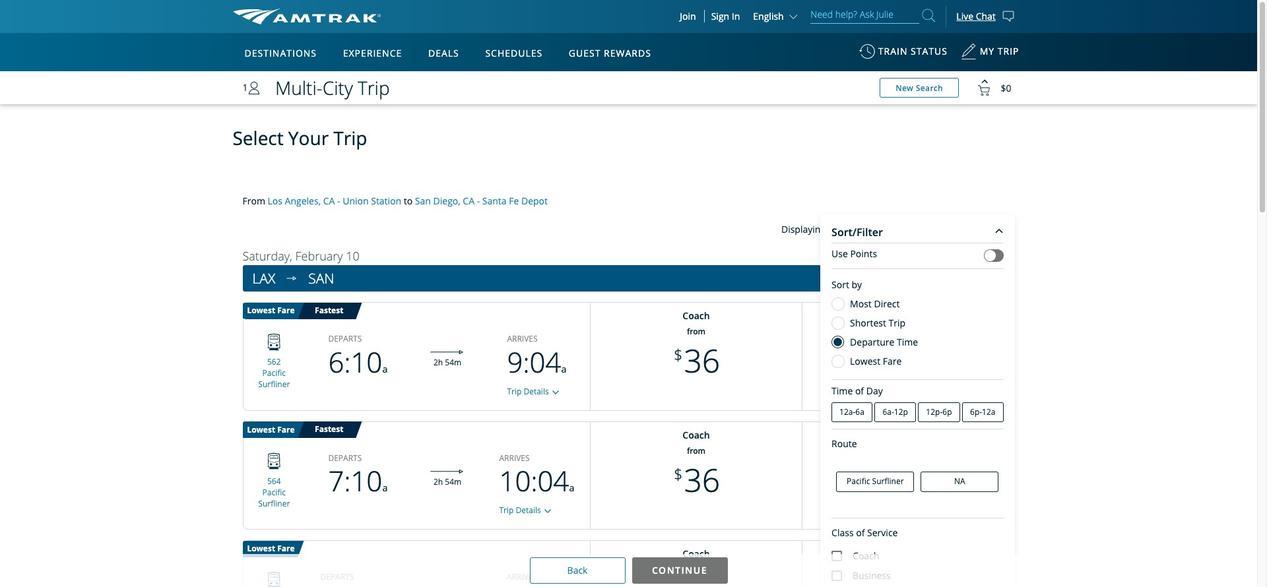 Task type: describe. For each thing, give the bounding box(es) containing it.
562 pacific surfliner
[[258, 357, 290, 390]]

pacific for 9:04
[[262, 368, 286, 379]]

fare inside option group
[[883, 355, 902, 368]]

12p-
[[926, 407, 943, 418]]

filter trains by Time of Day:12p-6p checkbox
[[919, 403, 960, 423]]

angeles,
[[285, 195, 321, 207]]

pacific for 10:04
[[262, 487, 286, 498]]

by for displaying by
[[828, 223, 839, 235]]

back
[[567, 564, 588, 577]]

new search button
[[880, 78, 959, 98]]

group containing 12a-6a
[[832, 403, 1004, 423]]

a for 6:10
[[382, 362, 388, 375]]

pacific surfliner train icon image for 9:04
[[261, 329, 287, 356]]

option group containing most direct
[[832, 296, 1004, 373]]

displaying by
[[782, 223, 839, 235]]

lowest down lax
[[247, 305, 275, 316]]

sign in
[[711, 10, 740, 22]]

time of day
[[832, 385, 883, 397]]

multi-
[[275, 75, 323, 100]]

service
[[868, 527, 898, 540]]

fare up 564
[[277, 424, 295, 435]]

filter trains by Time of Day:6p-12a checkbox
[[963, 403, 1004, 423]]

coach
[[853, 550, 880, 563]]

san
[[308, 269, 334, 288]]

class of service
[[832, 527, 898, 540]]

saturday, february 10
[[243, 248, 360, 264]]

continue
[[652, 564, 708, 577]]

class
[[832, 527, 854, 540]]

most direct
[[850, 298, 900, 310]]

train status link
[[859, 39, 948, 71]]

2h 54m for 9:04
[[434, 357, 462, 369]]

lowest fare down 564 pacific surfliner
[[247, 543, 295, 555]]

shortest
[[850, 317, 887, 329]]

arrives for 10:04
[[499, 453, 530, 464]]

chat
[[976, 10, 996, 22]]

select image
[[549, 386, 562, 399]]

experience button
[[338, 35, 408, 72]]

6a-
[[883, 407, 894, 418]]

back button
[[530, 558, 626, 584]]

arrives 10:04 a
[[499, 453, 575, 500]]

city
[[323, 75, 353, 100]]

fastest for 9:04
[[315, 305, 344, 316]]

close image
[[992, 224, 1006, 238]]

my trip
[[980, 45, 1020, 57]]

6p-12a
[[970, 407, 996, 418]]

trip details for 10:04
[[499, 505, 541, 517]]

time inside option group
[[897, 336, 918, 349]]

na
[[955, 476, 966, 487]]

2 ca from the left
[[463, 195, 475, 207]]

lowest inside option group
[[850, 355, 881, 368]]

departs for 6:10
[[328, 333, 362, 345]]

regions map image
[[282, 110, 599, 295]]

san
[[415, 195, 431, 207]]

new
[[896, 82, 914, 93]]

arrives 9:04 a
[[507, 333, 567, 381]]

time inside button
[[893, 223, 912, 235]]

schedules
[[485, 47, 543, 59]]

of for time
[[856, 385, 864, 397]]

Pacific Surfliner checkbox
[[837, 472, 915, 492]]

trip down experience popup button on the left top of the page
[[358, 75, 390, 100]]

by for sort by
[[852, 279, 862, 291]]

surfliner for 10:04
[[258, 498, 290, 509]]

3 pacific surfliner train icon image from the top
[[261, 568, 287, 588]]

direct
[[874, 298, 900, 310]]

guest
[[569, 47, 601, 59]]

pacific surfliner link for 10:04
[[258, 487, 290, 509]]

search icon image
[[923, 7, 936, 24]]

1 - from the left
[[337, 195, 340, 207]]

experience
[[343, 47, 402, 59]]

displaying
[[782, 223, 826, 235]]

guest rewards
[[569, 47, 651, 59]]

lowest fare up 564
[[247, 424, 295, 435]]

from
[[243, 195, 265, 207]]

guest rewards button
[[564, 35, 657, 72]]

a for 7:10
[[382, 481, 388, 495]]

my
[[980, 45, 995, 57]]

a for 10:04
[[569, 481, 575, 495]]

filter trains by Time of Day:12a-6a checkbox
[[832, 403, 873, 423]]

9:04
[[507, 343, 561, 381]]

los angeles, ca heading
[[253, 269, 282, 288]]

amtrak image
[[233, 9, 381, 24]]

10:04
[[499, 462, 569, 500]]

7:10
[[328, 462, 382, 500]]

pacific surfliner link for 9:04
[[258, 368, 290, 390]]

departs 6:10 a
[[328, 333, 388, 381]]

6p
[[943, 407, 952, 418]]

train status
[[879, 45, 948, 57]]

station
[[371, 195, 401, 207]]

saturday,
[[243, 248, 292, 264]]

santa
[[482, 195, 507, 207]]

select your trip
[[233, 125, 367, 151]]

union
[[343, 195, 369, 207]]

NA checkbox
[[921, 472, 999, 492]]

trip right your
[[334, 125, 367, 151]]

2h for 9:04
[[434, 357, 443, 369]]

sort/filter
[[832, 225, 883, 240]]

schedules link
[[480, 33, 548, 71]]

1
[[243, 81, 248, 94]]

los angeles, ca - union station button
[[268, 195, 401, 208]]

lowest down 564 pacific surfliner
[[247, 543, 275, 555]]

562
[[267, 357, 281, 368]]

6a-12p
[[883, 407, 908, 418]]

564
[[267, 476, 281, 487]]

pacific surfliner
[[847, 476, 904, 487]]

most
[[850, 298, 872, 310]]

sort by
[[832, 279, 862, 291]]

departure inside departure time button
[[853, 223, 891, 235]]

continue button
[[632, 558, 728, 584]]



Task type: vqa. For each thing, say whether or not it's contained in the screenshot.
Federal-
no



Task type: locate. For each thing, give the bounding box(es) containing it.
0 vertical spatial departure
[[853, 223, 891, 235]]

pacific surfliner train icon image
[[261, 329, 287, 356], [261, 449, 287, 475], [261, 568, 287, 588]]

trip down '10:04'
[[499, 505, 514, 517]]

deals
[[428, 47, 459, 59]]

time right sort/filter on the right top of the page
[[893, 223, 912, 235]]

1 vertical spatial time
[[897, 336, 918, 349]]

12p
[[894, 407, 908, 418]]

1 vertical spatial surfliner
[[872, 476, 904, 487]]

in
[[732, 10, 740, 22]]

trip details down '10:04'
[[499, 505, 541, 517]]

1 vertical spatial arrives
[[499, 453, 530, 464]]

2 54m from the top
[[445, 477, 462, 488]]

1 vertical spatial 54m
[[445, 477, 462, 488]]

lowest fare
[[247, 305, 295, 316], [850, 355, 902, 368], [247, 424, 295, 435], [247, 543, 295, 555]]

0 vertical spatial time
[[893, 223, 912, 235]]

from los angeles, ca - union station to san diego, ca - santa fe depot
[[243, 195, 548, 207]]

12p-6p
[[926, 407, 952, 418]]

surfliner inside option
[[872, 476, 904, 487]]

sign
[[711, 10, 730, 22]]

english
[[753, 10, 784, 22]]

select
[[233, 125, 284, 151]]

departure time inside departure time button
[[853, 223, 912, 235]]

depot
[[522, 195, 548, 207]]

departure
[[853, 223, 891, 235], [850, 336, 895, 349]]

by up use
[[828, 223, 839, 235]]

trip
[[998, 45, 1020, 57]]

2 fastest from the top
[[315, 424, 344, 435]]

train
[[879, 45, 908, 57]]

february
[[295, 248, 343, 264]]

banner
[[0, 0, 1258, 305]]

departure down shortest
[[850, 336, 895, 349]]

0 vertical spatial departs
[[328, 333, 362, 345]]

1 vertical spatial pacific surfliner train icon image
[[261, 449, 287, 475]]

54m for 10:04
[[445, 477, 462, 488]]

join button
[[672, 10, 705, 22]]

1 54m from the top
[[445, 357, 462, 369]]

details for 10:04
[[516, 505, 541, 517]]

departs for 7:10
[[328, 453, 362, 464]]

12a
[[982, 407, 996, 418]]

0 vertical spatial select image
[[282, 269, 302, 289]]

lowest fare down los angeles, ca heading
[[247, 305, 295, 316]]

0 vertical spatial trip details
[[507, 386, 549, 397]]

of right class
[[856, 527, 865, 540]]

application
[[282, 110, 599, 295]]

fastest down "san diego, ca" heading
[[315, 305, 344, 316]]

trip details down the 9:04
[[507, 386, 549, 397]]

san diego, ca heading
[[308, 269, 341, 288]]

pacific inside 562 pacific surfliner
[[262, 368, 286, 379]]

to
[[404, 195, 413, 207]]

departure time down shortest trip
[[850, 336, 918, 349]]

2h for 10:04
[[434, 477, 443, 488]]

1 pacific surfliner train icon image from the top
[[261, 329, 287, 356]]

by right sort
[[852, 279, 862, 291]]

a inside arrives 9:04 a
[[561, 362, 567, 375]]

0 horizontal spatial ca
[[323, 195, 335, 207]]

select image
[[282, 269, 302, 289], [541, 505, 554, 518]]

arrives for 9:04
[[507, 333, 538, 345]]

0 vertical spatial departure time
[[853, 223, 912, 235]]

arrives inside arrives 9:04 a
[[507, 333, 538, 345]]

pacific surfliner train icon image for 10:04
[[261, 449, 287, 475]]

2 pacific surfliner train icon image from the top
[[261, 449, 287, 475]]

details down the 9:04
[[524, 386, 549, 397]]

route
[[832, 438, 857, 450]]

details for 9:04
[[524, 386, 549, 397]]

list box
[[832, 542, 1004, 586]]

lowest up 564
[[247, 424, 275, 435]]

use
[[832, 248, 848, 260]]

1 vertical spatial trip details
[[499, 505, 541, 517]]

fare down shortest trip
[[883, 355, 902, 368]]

1 horizontal spatial ca
[[463, 195, 475, 207]]

banner containing live chat
[[0, 0, 1258, 305]]

1 2h 54m from the top
[[434, 357, 462, 369]]

1 vertical spatial departs
[[328, 453, 362, 464]]

1 vertical spatial departure time
[[850, 336, 918, 349]]

trip down the 9:04
[[507, 386, 522, 397]]

shortest trip
[[850, 317, 906, 329]]

1 vertical spatial departure
[[850, 336, 895, 349]]

join
[[680, 10, 696, 22]]

main content containing 6:10
[[0, 65, 1258, 588]]

diego,
[[433, 195, 461, 207]]

deals button
[[423, 35, 465, 72]]

1 pacific surfliner link from the top
[[258, 368, 290, 390]]

multi-city trip
[[275, 75, 390, 100]]

details down '10:04'
[[516, 505, 541, 517]]

2 departs from the top
[[328, 453, 362, 464]]

1 departs from the top
[[328, 333, 362, 345]]

of left day
[[856, 385, 864, 397]]

new search
[[896, 82, 943, 93]]

0 vertical spatial arrives
[[507, 333, 538, 345]]

0 vertical spatial pacific surfliner link
[[258, 368, 290, 390]]

lowest fare up day
[[850, 355, 902, 368]]

1 vertical spatial 2h
[[434, 477, 443, 488]]

ca right diego,
[[463, 195, 475, 207]]

2 pacific surfliner link from the top
[[258, 487, 290, 509]]

fastest
[[315, 305, 344, 316], [315, 424, 344, 435]]

a for 9:04
[[561, 362, 567, 375]]

points
[[851, 248, 877, 260]]

surfliner for 9:04
[[258, 379, 290, 390]]

2 vertical spatial time
[[832, 385, 853, 397]]

arrives inside arrives 10:04 a
[[499, 453, 530, 464]]

- left santa
[[477, 195, 480, 207]]

time
[[893, 223, 912, 235], [897, 336, 918, 349], [832, 385, 853, 397]]

group
[[832, 403, 1004, 423]]

fastest for 10:04
[[315, 424, 344, 435]]

0 horizontal spatial -
[[337, 195, 340, 207]]

ca
[[323, 195, 335, 207], [463, 195, 475, 207]]

live chat button
[[946, 0, 1025, 33]]

12a-6a
[[840, 407, 865, 418]]

departure time inside option group
[[850, 336, 918, 349]]

fe
[[509, 195, 519, 207]]

1 vertical spatial pacific surfliner link
[[258, 487, 290, 509]]

0 vertical spatial fastest
[[315, 305, 344, 316]]

departs 7:10 a
[[328, 453, 388, 500]]

status
[[911, 45, 948, 57]]

trip down direct
[[889, 317, 906, 329]]

live
[[957, 10, 974, 22]]

lowest fare inside option group
[[850, 355, 902, 368]]

1 vertical spatial fastest
[[315, 424, 344, 435]]

surfliner down 564
[[258, 498, 290, 509]]

select image for lax
[[282, 269, 302, 289]]

departure time up points
[[853, 223, 912, 235]]

0 vertical spatial 2h
[[434, 357, 443, 369]]

arrives
[[507, 333, 538, 345], [499, 453, 530, 464]]

2 - from the left
[[477, 195, 480, 207]]

0 horizontal spatial by
[[828, 223, 839, 235]]

departs inside "departs 6:10 a"
[[328, 333, 362, 345]]

1 horizontal spatial -
[[477, 195, 480, 207]]

list box containing coach
[[832, 542, 1004, 586]]

select image down '10:04'
[[541, 505, 554, 518]]

use points
[[832, 248, 877, 260]]

los
[[268, 195, 283, 207]]

2h 54m
[[434, 357, 462, 369], [434, 477, 462, 488]]

time up 12a-
[[832, 385, 853, 397]]

lax
[[253, 269, 275, 288]]

0 vertical spatial 54m
[[445, 357, 462, 369]]

rewards
[[604, 47, 651, 59]]

fare
[[277, 305, 295, 316], [883, 355, 902, 368], [277, 424, 295, 435], [277, 543, 295, 555]]

1 ca from the left
[[323, 195, 335, 207]]

destinations
[[245, 47, 317, 59]]

pacific inside 564 pacific surfliner
[[262, 487, 286, 498]]

sort
[[832, 279, 850, 291]]

0 vertical spatial pacific surfliner train icon image
[[261, 329, 287, 356]]

of for class
[[856, 527, 865, 540]]

business
[[853, 570, 891, 582]]

departure up points
[[853, 223, 891, 235]]

0 vertical spatial 2h 54m
[[434, 357, 462, 369]]

1 horizontal spatial select image
[[541, 505, 554, 518]]

surfliner down 562
[[258, 379, 290, 390]]

0 horizontal spatial select image
[[282, 269, 302, 289]]

0 vertical spatial by
[[828, 223, 839, 235]]

main content
[[0, 65, 1258, 588]]

fare down los angeles, ca heading
[[277, 305, 295, 316]]

0 vertical spatial surfliner
[[258, 379, 290, 390]]

fastest up departs 7:10 a
[[315, 424, 344, 435]]

surfliner up service
[[872, 476, 904, 487]]

application inside banner
[[282, 110, 599, 295]]

destinations button
[[239, 35, 322, 72]]

of
[[856, 385, 864, 397], [856, 527, 865, 540]]

departs inside departs 7:10 a
[[328, 453, 362, 464]]

10
[[346, 248, 360, 264]]

2 vertical spatial surfliner
[[258, 498, 290, 509]]

54m for 9:04
[[445, 357, 462, 369]]

lowest up time of day
[[850, 355, 881, 368]]

1 2h from the top
[[434, 357, 443, 369]]

a inside departs 7:10 a
[[382, 481, 388, 495]]

1 vertical spatial by
[[852, 279, 862, 291]]

my trip button
[[961, 39, 1020, 71]]

sign in button
[[711, 10, 740, 22]]

by
[[828, 223, 839, 235], [852, 279, 862, 291]]

fare down 564 pacific surfliner
[[277, 543, 295, 555]]

0 vertical spatial details
[[524, 386, 549, 397]]

select image down the saturday, february 10
[[282, 269, 302, 289]]

12a-
[[840, 407, 856, 418]]

trip details for 9:04
[[507, 386, 549, 397]]

1 horizontal spatial by
[[852, 279, 862, 291]]

1 vertical spatial select image
[[541, 505, 554, 518]]

6p-
[[970, 407, 982, 418]]

option group
[[832, 296, 1004, 373]]

san diego, ca - santa fe depot button
[[415, 195, 548, 208]]

time down shortest trip
[[897, 336, 918, 349]]

trip details
[[507, 386, 549, 397], [499, 505, 541, 517]]

a
[[382, 362, 388, 375], [561, 362, 567, 375], [382, 481, 388, 495], [569, 481, 575, 495]]

1 vertical spatial details
[[516, 505, 541, 517]]

2 2h 54m from the top
[[434, 477, 462, 488]]

2 vertical spatial pacific surfliner train icon image
[[261, 568, 287, 588]]

- left 'union'
[[337, 195, 340, 207]]

2h 54m for 10:04
[[434, 477, 462, 488]]

departs
[[328, 333, 362, 345], [328, 453, 362, 464]]

filter trains by Time of Day:6a-12p checkbox
[[875, 403, 916, 423]]

pacific inside option
[[847, 476, 870, 487]]

6a
[[856, 407, 865, 418]]

2 2h from the top
[[434, 477, 443, 488]]

a inside "departs 6:10 a"
[[382, 362, 388, 375]]

1 vertical spatial 2h 54m
[[434, 477, 462, 488]]

departure inside option group
[[850, 336, 895, 349]]

Please enter your search item search field
[[811, 7, 920, 24]]

ca right angeles,
[[323, 195, 335, 207]]

select image for trip details
[[541, 505, 554, 518]]

0 vertical spatial of
[[856, 385, 864, 397]]

1 fastest from the top
[[315, 305, 344, 316]]

a inside arrives 10:04 a
[[569, 481, 575, 495]]

pacific surfliner link
[[258, 368, 290, 390], [258, 487, 290, 509]]

day
[[867, 385, 883, 397]]

6:10
[[328, 343, 382, 381]]

1 vertical spatial of
[[856, 527, 865, 540]]

search
[[916, 82, 943, 93]]

54m
[[445, 357, 462, 369], [445, 477, 462, 488]]

564 pacific surfliner
[[258, 476, 290, 509]]

departure time button
[[845, 219, 919, 239]]



